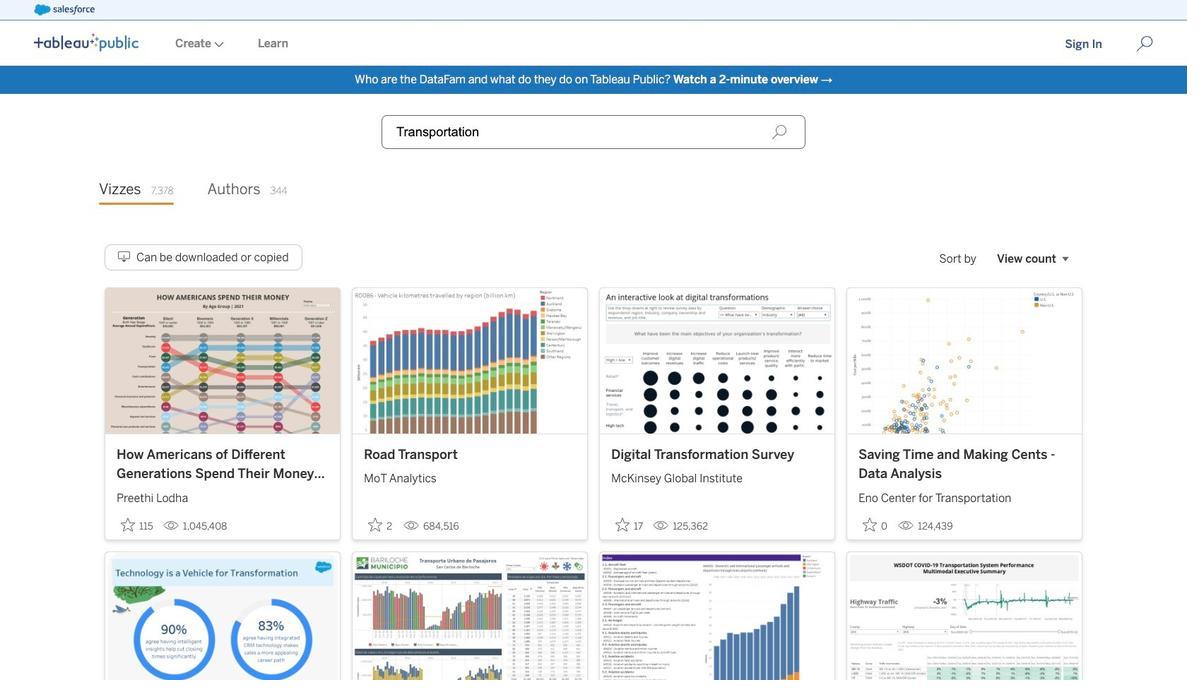 Task type: describe. For each thing, give the bounding box(es) containing it.
2 add favorite image from the left
[[368, 518, 382, 532]]

salesforce logo image
[[34, 4, 95, 16]]

Search input field
[[382, 115, 806, 149]]

1 add favorite button from the left
[[117, 514, 158, 537]]

4 add favorite button from the left
[[859, 514, 893, 537]]

add favorite image for 1st add favorite button from right
[[863, 518, 877, 532]]

go to search image
[[1120, 35, 1171, 52]]

create image
[[211, 42, 224, 47]]

logo image
[[34, 33, 139, 52]]

3 add favorite button from the left
[[612, 514, 648, 537]]

add favorite image for second add favorite button from the right
[[616, 518, 630, 532]]



Task type: locate. For each thing, give the bounding box(es) containing it.
0 horizontal spatial add favorite image
[[121, 518, 135, 532]]

add favorite image
[[616, 518, 630, 532], [863, 518, 877, 532]]

search image
[[772, 124, 788, 140]]

1 horizontal spatial add favorite image
[[863, 518, 877, 532]]

0 horizontal spatial add favorite image
[[616, 518, 630, 532]]

workbook thumbnail image
[[105, 288, 340, 434], [353, 288, 587, 434], [600, 288, 835, 434], [848, 288, 1082, 434], [105, 553, 340, 681], [353, 553, 587, 681], [600, 553, 835, 681], [848, 553, 1082, 681]]

1 horizontal spatial add favorite image
[[368, 518, 382, 532]]

2 add favorite image from the left
[[863, 518, 877, 532]]

1 add favorite image from the left
[[616, 518, 630, 532]]

2 add favorite button from the left
[[364, 514, 398, 537]]

Add Favorite button
[[117, 514, 158, 537], [364, 514, 398, 537], [612, 514, 648, 537], [859, 514, 893, 537]]

1 add favorite image from the left
[[121, 518, 135, 532]]

add favorite image
[[121, 518, 135, 532], [368, 518, 382, 532]]



Task type: vqa. For each thing, say whether or not it's contained in the screenshot.
gary.orlando icon
no



